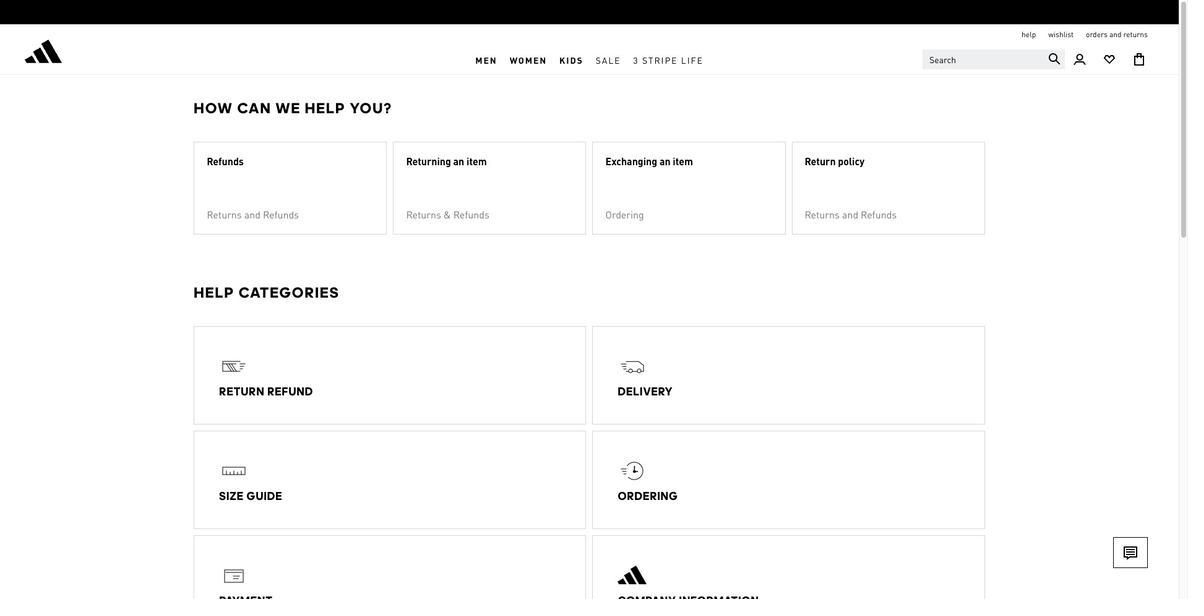 Task type: vqa. For each thing, say whether or not it's contained in the screenshot.
SALE on the top right of page
yes



Task type: describe. For each thing, give the bounding box(es) containing it.
returns and refunds for refunds
[[207, 208, 299, 221]]

refund
[[267, 385, 313, 398]]

life
[[681, 54, 703, 65]]

returns and refunds for return policy
[[805, 208, 897, 221]]

orders and returns
[[1086, 30, 1148, 39]]

size guide
[[219, 489, 282, 502]]

refunds for returning an item
[[453, 208, 489, 221]]

return policy
[[805, 155, 865, 168]]

3
[[633, 54, 639, 65]]

delivery
[[618, 385, 673, 398]]

kids link
[[553, 45, 590, 74]]

exchanging an item
[[605, 155, 693, 168]]

3 stripe life link
[[627, 45, 710, 74]]

return
[[219, 385, 265, 398]]

policy
[[838, 155, 865, 168]]

ordering
[[605, 208, 644, 221]]

sale
[[596, 54, 621, 65]]

women
[[510, 54, 547, 65]]

3 stripe life
[[633, 54, 703, 65]]

help
[[194, 283, 235, 301]]

can
[[237, 99, 271, 117]]

returning an item
[[406, 155, 487, 168]]

guide
[[247, 489, 282, 502]]

returns & refunds
[[406, 208, 489, 221]]

you?
[[350, 99, 392, 117]]

refunds for return policy
[[861, 208, 897, 221]]

main navigation element
[[282, 45, 897, 74]]

refunds for refunds
[[263, 208, 299, 221]]

&
[[444, 208, 451, 221]]

0 horizontal spatial help
[[305, 99, 346, 117]]

returns for refunds
[[207, 208, 242, 221]]

men
[[475, 54, 497, 65]]

kids
[[559, 54, 583, 65]]



Task type: locate. For each thing, give the bounding box(es) containing it.
women link
[[503, 45, 553, 74]]

returns for return policy
[[805, 208, 840, 221]]

and for refunds
[[244, 208, 260, 221]]

returns
[[1123, 30, 1148, 39]]

orders
[[1086, 30, 1108, 39]]

an for exchanging
[[660, 155, 671, 168]]

1 returns and refunds from the left
[[207, 208, 299, 221]]

1 vertical spatial help
[[305, 99, 346, 117]]

1 horizontal spatial returns and refunds
[[805, 208, 897, 221]]

1 item from the left
[[467, 155, 487, 168]]

and inside orders and returns link
[[1109, 30, 1122, 39]]

3 returns from the left
[[805, 208, 840, 221]]

2 item from the left
[[673, 155, 693, 168]]

0 horizontal spatial an
[[453, 155, 464, 168]]

how can we help you?
[[194, 99, 392, 117]]

1 returns from the left
[[207, 208, 242, 221]]

1 horizontal spatial returns
[[406, 208, 441, 221]]

return refund
[[219, 385, 313, 398]]

2 an from the left
[[660, 155, 671, 168]]

orders and returns link
[[1086, 30, 1148, 40]]

0 horizontal spatial returns and refunds
[[207, 208, 299, 221]]

Search field
[[923, 50, 1065, 69]]

an
[[453, 155, 464, 168], [660, 155, 671, 168]]

item right exchanging
[[673, 155, 693, 168]]

sale link
[[590, 45, 627, 74]]

an for returning
[[453, 155, 464, 168]]

stripe
[[642, 54, 678, 65]]

help left the wishlist
[[1022, 30, 1036, 39]]

and for return policy
[[842, 208, 858, 221]]

2 returns and refunds from the left
[[805, 208, 897, 221]]

and
[[1109, 30, 1122, 39], [244, 208, 260, 221], [842, 208, 858, 221]]

1 horizontal spatial and
[[842, 208, 858, 221]]

help
[[1022, 30, 1036, 39], [305, 99, 346, 117]]

returns and refunds
[[207, 208, 299, 221], [805, 208, 897, 221]]

2 horizontal spatial returns
[[805, 208, 840, 221]]

men link
[[469, 45, 503, 74]]

0 horizontal spatial and
[[244, 208, 260, 221]]

returning
[[406, 155, 451, 168]]

size
[[219, 489, 244, 502]]

help categories
[[194, 283, 340, 301]]

1 horizontal spatial item
[[673, 155, 693, 168]]

returns for returning an item
[[406, 208, 441, 221]]

item for exchanging an item
[[673, 155, 693, 168]]

how
[[194, 99, 233, 117]]

help right we
[[305, 99, 346, 117]]

returns
[[207, 208, 242, 221], [406, 208, 441, 221], [805, 208, 840, 221]]

0 horizontal spatial item
[[467, 155, 487, 168]]

2 returns from the left
[[406, 208, 441, 221]]

refunds
[[207, 155, 244, 168], [263, 208, 299, 221], [453, 208, 489, 221], [861, 208, 897, 221]]

wishlist
[[1048, 30, 1074, 39]]

1 an from the left
[[453, 155, 464, 168]]

1 horizontal spatial help
[[1022, 30, 1036, 39]]

categories
[[239, 283, 340, 301]]

exchanging
[[605, 155, 657, 168]]

1 horizontal spatial an
[[660, 155, 671, 168]]

return
[[805, 155, 836, 168]]

2 horizontal spatial and
[[1109, 30, 1122, 39]]

an right returning
[[453, 155, 464, 168]]

wishlist link
[[1048, 30, 1074, 40]]

item right returning
[[467, 155, 487, 168]]

help link
[[1022, 30, 1036, 40]]

an right exchanging
[[660, 155, 671, 168]]

we
[[276, 99, 301, 117]]

0 vertical spatial help
[[1022, 30, 1036, 39]]

item for returning an item
[[467, 155, 487, 168]]

0 horizontal spatial returns
[[207, 208, 242, 221]]

ordering
[[618, 489, 678, 502]]

item
[[467, 155, 487, 168], [673, 155, 693, 168]]



